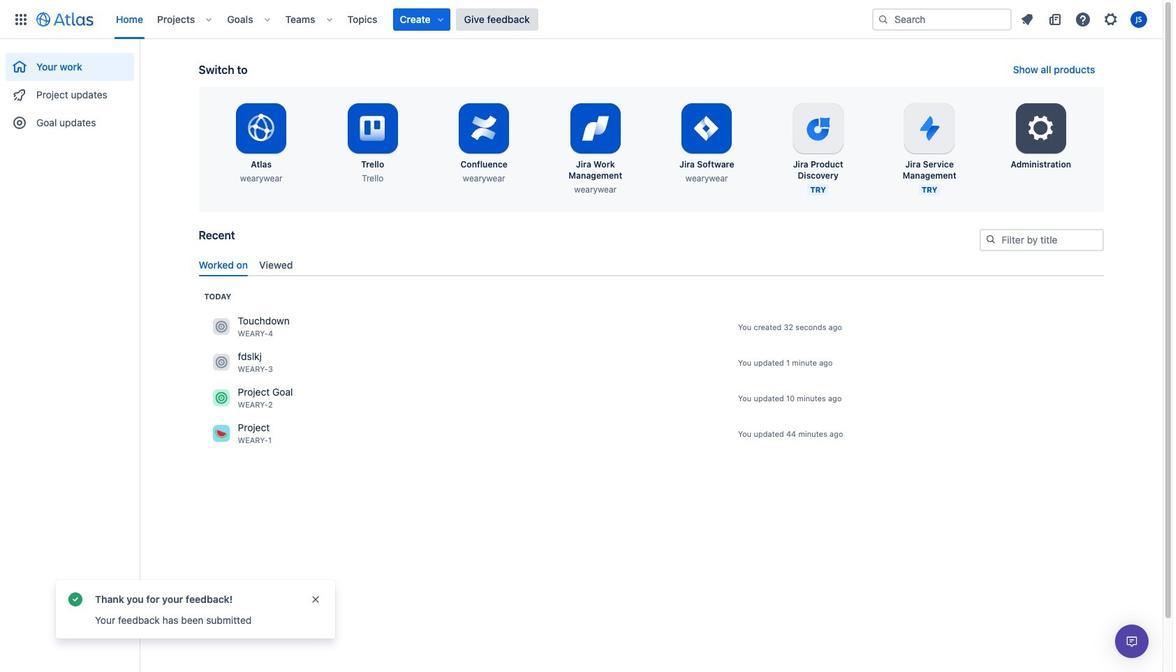 Task type: vqa. For each thing, say whether or not it's contained in the screenshot.
Set Start Date icon
no



Task type: locate. For each thing, give the bounding box(es) containing it.
1 vertical spatial settings image
[[1025, 112, 1058, 145]]

1 townsquare image from the top
[[213, 319, 230, 336]]

1 horizontal spatial settings image
[[1103, 11, 1120, 28]]

group
[[6, 39, 134, 141]]

help image
[[1075, 11, 1092, 28]]

banner
[[0, 0, 1163, 39]]

4 townsquare image from the top
[[213, 426, 230, 443]]

townsquare image
[[213, 319, 230, 336], [213, 355, 230, 371], [213, 390, 230, 407], [213, 426, 230, 443]]

2 townsquare image from the top
[[213, 355, 230, 371]]

tab list
[[193, 253, 1110, 277]]

settings image
[[1103, 11, 1120, 28], [1025, 112, 1058, 145]]

heading
[[204, 291, 232, 302]]

notifications image
[[1019, 11, 1036, 28]]

Filter by title field
[[981, 231, 1103, 250]]



Task type: describe. For each thing, give the bounding box(es) containing it.
switch to... image
[[13, 11, 29, 28]]

search image
[[986, 234, 997, 245]]

top element
[[8, 0, 873, 39]]

0 vertical spatial settings image
[[1103, 11, 1120, 28]]

dismiss image
[[310, 595, 321, 606]]

Search field
[[873, 8, 1012, 30]]

0 horizontal spatial settings image
[[1025, 112, 1058, 145]]

3 townsquare image from the top
[[213, 390, 230, 407]]

search image
[[878, 14, 890, 25]]

account image
[[1131, 11, 1148, 28]]

open intercom messenger image
[[1124, 634, 1141, 651]]



